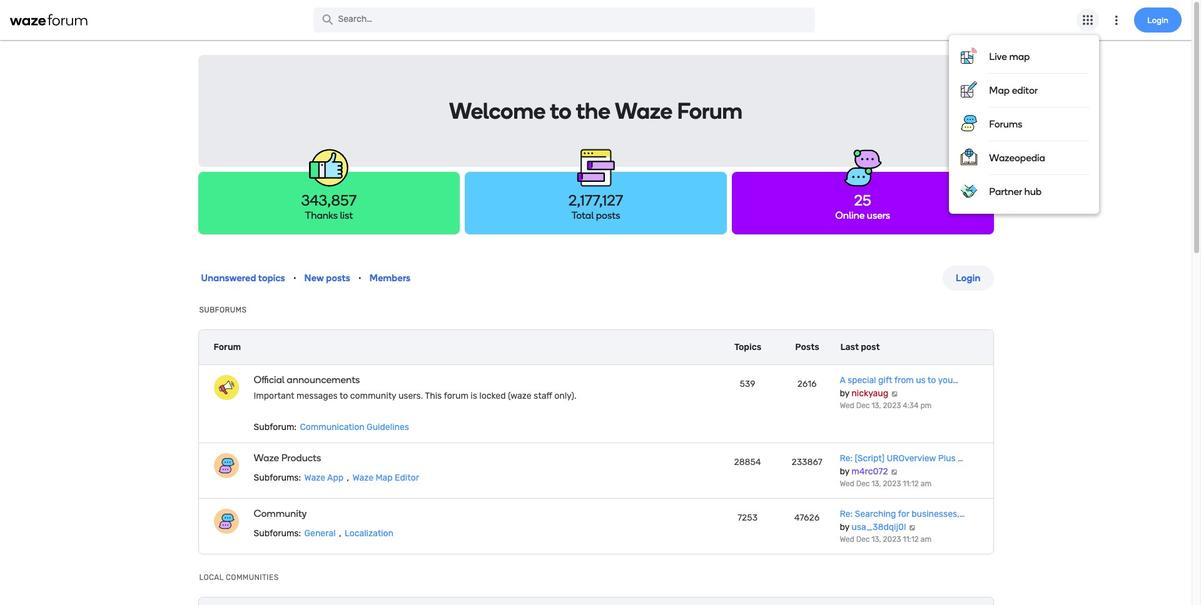 Task type: describe. For each thing, give the bounding box(es) containing it.
official announcements link
[[254, 374, 615, 386]]

7253
[[738, 513, 758, 524]]

2023 for community
[[884, 536, 902, 545]]

1 13, from the top
[[872, 402, 882, 411]]

waze app link
[[303, 473, 345, 484]]

13, for waze products
[[872, 480, 882, 489]]

wed for community
[[840, 536, 855, 545]]

25
[[855, 192, 872, 210]]

general link
[[303, 529, 337, 540]]

0 vertical spatial ,
[[347, 473, 349, 484]]

local communities
[[199, 574, 279, 583]]

waze products link
[[254, 453, 615, 464]]

re: for waze products
[[840, 454, 853, 464]]

13, for community
[[872, 536, 882, 545]]

gift
[[879, 376, 893, 386]]

47626
[[795, 513, 820, 524]]

welcome
[[449, 98, 546, 125]]

for
[[899, 510, 910, 520]]

editor
[[395, 473, 419, 484]]

usa_38dqij0l link
[[852, 523, 907, 533]]

community
[[254, 508, 307, 520]]

am for community
[[921, 536, 932, 545]]

last
[[841, 342, 860, 353]]

539
[[740, 379, 756, 390]]

1 2023 from the top
[[884, 402, 902, 411]]

topics
[[735, 342, 762, 353]]

announcements
[[287, 374, 360, 386]]

locked
[[480, 391, 506, 402]]

343,857
[[301, 192, 357, 210]]

waze right the
[[615, 98, 673, 125]]

wed dec 13, 2023 11:12 am for waze products
[[840, 480, 932, 489]]

localization link
[[344, 529, 395, 540]]

4:34
[[904, 402, 919, 411]]

am for waze products
[[921, 480, 932, 489]]

dec for community
[[857, 536, 870, 545]]

11:12 for waze products
[[904, 480, 919, 489]]

[script]
[[855, 454, 885, 464]]

from
[[895, 376, 914, 386]]

by inside re: searching for businesses,… by usa_38dqij0l
[[840, 523, 850, 533]]

waze map editor link
[[351, 473, 421, 484]]

messages
[[297, 391, 338, 402]]

post
[[862, 342, 880, 353]]

thanks
[[305, 210, 338, 222]]

local
[[199, 574, 224, 583]]

communities
[[226, 574, 279, 583]]

official
[[254, 374, 285, 386]]

…
[[958, 454, 964, 464]]

28854
[[735, 458, 762, 468]]

us
[[917, 376, 926, 386]]

users
[[868, 210, 891, 222]]

view the latest post image for waze products
[[891, 469, 899, 476]]

subforum:
[[254, 423, 297, 433]]

(waze
[[508, 391, 532, 402]]

list
[[340, 210, 353, 222]]

last post
[[841, 342, 880, 353]]

343,857 thanks list
[[301, 192, 357, 222]]

the
[[576, 98, 611, 125]]

subforums
[[199, 306, 247, 315]]

11:12 for community
[[904, 536, 919, 545]]

searching
[[855, 510, 897, 520]]

subforums: waze app , waze map editor
[[254, 473, 419, 484]]

by inside a special gift from us to you… by nickyaug
[[840, 389, 850, 399]]

1 dec from the top
[[857, 402, 870, 411]]

map
[[376, 473, 393, 484]]

businesses,…
[[912, 510, 965, 520]]

special
[[848, 376, 877, 386]]

waze down subforum:
[[254, 453, 279, 464]]

only).
[[555, 391, 577, 402]]

products
[[282, 453, 321, 464]]

is
[[471, 391, 478, 402]]

community link
[[254, 508, 615, 520]]

1 horizontal spatial forum
[[678, 98, 743, 125]]

2,177,127 total posts
[[569, 192, 624, 222]]

subforum: communication guidelines
[[254, 423, 409, 433]]



Task type: vqa. For each thing, say whether or not it's contained in the screenshot.
MESSAGES at left
yes



Task type: locate. For each thing, give the bounding box(es) containing it.
posts
[[796, 342, 820, 353]]

dec for waze products
[[857, 480, 870, 489]]

dec
[[857, 402, 870, 411], [857, 480, 870, 489], [857, 536, 870, 545]]

welcome to the waze forum
[[449, 98, 743, 125]]

1 vertical spatial to
[[928, 376, 937, 386]]

2 vertical spatial by
[[840, 523, 850, 533]]

subforums: for waze products
[[254, 473, 301, 484]]

important
[[254, 391, 295, 402]]

11:12 down view the latest post image
[[904, 536, 919, 545]]

wed dec 13, 2023 4:34 pm
[[840, 402, 932, 411]]

1 wed from the top
[[840, 402, 855, 411]]

2023 down 'usa_38dqij0l' 'link'
[[884, 536, 902, 545]]

a
[[840, 376, 846, 386]]

by down a
[[840, 389, 850, 399]]

1 vertical spatial wed dec 13, 2023 11:12 am
[[840, 536, 932, 545]]

3 dec from the top
[[857, 536, 870, 545]]

0 vertical spatial subforums:
[[254, 473, 301, 484]]

by left usa_38dqij0l
[[840, 523, 850, 533]]

subforums: down community
[[254, 529, 301, 540]]

wed down m4rc072 link on the right bottom of page
[[840, 480, 855, 489]]

wed dec 13, 2023 11:12 am for community
[[840, 536, 932, 545]]

2 vertical spatial dec
[[857, 536, 870, 545]]

, right 'app'
[[347, 473, 349, 484]]

13, down 'usa_38dqij0l' 'link'
[[872, 536, 882, 545]]

re: [script] uroverview plus … link
[[840, 454, 964, 464]]

wed
[[840, 402, 855, 411], [840, 480, 855, 489], [840, 536, 855, 545]]

subforums: general , localization
[[254, 529, 394, 540]]

subforums:
[[254, 473, 301, 484], [254, 529, 301, 540]]

1 vertical spatial dec
[[857, 480, 870, 489]]

1 horizontal spatial to
[[550, 98, 572, 125]]

1 view the latest post image from the top
[[891, 391, 899, 398]]

2 • from the left
[[359, 274, 362, 283]]

forum
[[678, 98, 743, 125], [214, 342, 241, 353]]

1 horizontal spatial ,
[[347, 473, 349, 484]]

am
[[921, 480, 932, 489], [921, 536, 932, 545]]

1 by from the top
[[840, 389, 850, 399]]

2 re: from the top
[[840, 510, 853, 520]]

communication
[[300, 423, 365, 433]]

m4rc072
[[852, 467, 889, 478]]

2 view the latest post image from the top
[[891, 469, 899, 476]]

1 am from the top
[[921, 480, 932, 489]]

by left m4rc072 link on the right bottom of page
[[840, 467, 850, 478]]

waze left 'app'
[[305, 473, 326, 484]]

dec down nickyaug link
[[857, 402, 870, 411]]

1 11:12 from the top
[[904, 480, 919, 489]]

online
[[836, 210, 865, 222]]

1 vertical spatial ,
[[339, 529, 341, 540]]

,
[[347, 473, 349, 484], [339, 529, 341, 540]]

3 2023 from the top
[[884, 536, 902, 545]]

re:
[[840, 454, 853, 464], [840, 510, 853, 520]]

1 vertical spatial re:
[[840, 510, 853, 520]]

wed dec 13, 2023 11:12 am down 'usa_38dqij0l' 'link'
[[840, 536, 932, 545]]

2 11:12 from the top
[[904, 536, 919, 545]]

forum locked image
[[214, 376, 239, 401]]

0 vertical spatial am
[[921, 480, 932, 489]]

2 wed from the top
[[840, 480, 855, 489]]

•
[[294, 274, 296, 283], [359, 274, 362, 283]]

re: inside re: [script] uroverview plus … by m4rc072
[[840, 454, 853, 464]]

0 vertical spatial wed
[[840, 402, 855, 411]]

posts
[[596, 210, 621, 222]]

view the latest post image down re: [script] uroverview plus … link
[[891, 469, 899, 476]]

view the latest post image down a special gift from us to you… link
[[891, 391, 899, 398]]

this
[[425, 391, 442, 402]]

2 vertical spatial 13,
[[872, 536, 882, 545]]

plus
[[939, 454, 956, 464]]

2 vertical spatial 2023
[[884, 536, 902, 545]]

0 vertical spatial by
[[840, 389, 850, 399]]

by inside re: [script] uroverview plus … by m4rc072
[[840, 467, 850, 478]]

0 vertical spatial to
[[550, 98, 572, 125]]

1 • from the left
[[294, 274, 296, 283]]

2 vertical spatial wed
[[840, 536, 855, 545]]

re: [script] uroverview plus … by m4rc072
[[840, 454, 964, 478]]

13, down the nickyaug
[[872, 402, 882, 411]]

pm
[[921, 402, 932, 411]]

1 vertical spatial am
[[921, 536, 932, 545]]

communication guidelines link
[[299, 423, 411, 433]]

to left the
[[550, 98, 572, 125]]

guidelines
[[367, 423, 409, 433]]

2,177,127
[[569, 192, 624, 210]]

dec down m4rc072 link on the right bottom of page
[[857, 480, 870, 489]]

nickyaug
[[852, 389, 889, 399]]

1 vertical spatial by
[[840, 467, 850, 478]]

0 horizontal spatial to
[[340, 391, 348, 402]]

re: searching for businesses,… by usa_38dqij0l
[[840, 510, 965, 533]]

3 wed from the top
[[840, 536, 855, 545]]

0 vertical spatial forum
[[678, 98, 743, 125]]

0 vertical spatial 2023
[[884, 402, 902, 411]]

13, down the m4rc072
[[872, 480, 882, 489]]

, right general
[[339, 529, 341, 540]]

view the latest post image
[[891, 391, 899, 398], [891, 469, 899, 476]]

nickyaug link
[[852, 389, 889, 399]]

re: searching for businesses,… link
[[840, 510, 965, 520]]

wed down 'usa_38dqij0l' 'link'
[[840, 536, 855, 545]]

2 am from the top
[[921, 536, 932, 545]]

a special gift from us to you… by nickyaug
[[840, 376, 959, 399]]

waze
[[615, 98, 673, 125], [254, 453, 279, 464], [305, 473, 326, 484], [353, 473, 374, 484]]

2 vertical spatial to
[[340, 391, 348, 402]]

wed for waze products
[[840, 480, 855, 489]]

233867
[[792, 458, 823, 468]]

users.
[[399, 391, 423, 402]]

by
[[840, 389, 850, 399], [840, 467, 850, 478], [840, 523, 850, 533]]

subforums: for community
[[254, 529, 301, 540]]

1 vertical spatial subforums:
[[254, 529, 301, 540]]

app
[[327, 473, 344, 484]]

2023 down re: [script] uroverview plus … by m4rc072
[[884, 480, 902, 489]]

1 horizontal spatial •
[[359, 274, 362, 283]]

2 horizontal spatial to
[[928, 376, 937, 386]]

1 vertical spatial 2023
[[884, 480, 902, 489]]

0 horizontal spatial ,
[[339, 529, 341, 540]]

am down uroverview
[[921, 480, 932, 489]]

wed dec 13, 2023 11:12 am down the m4rc072
[[840, 480, 932, 489]]

re: left [script]
[[840, 454, 853, 464]]

2 2023 from the top
[[884, 480, 902, 489]]

1 wed dec 13, 2023 11:12 am from the top
[[840, 480, 932, 489]]

3 13, from the top
[[872, 536, 882, 545]]

to
[[550, 98, 572, 125], [928, 376, 937, 386], [340, 391, 348, 402]]

m4rc072 link
[[852, 467, 889, 478]]

0 vertical spatial 11:12
[[904, 480, 919, 489]]

view the latest post image
[[909, 525, 917, 531]]

11:12
[[904, 480, 919, 489], [904, 536, 919, 545]]

re: inside re: searching for businesses,… by usa_38dqij0l
[[840, 510, 853, 520]]

1 vertical spatial wed
[[840, 480, 855, 489]]

re: left searching at bottom right
[[840, 510, 853, 520]]

0 vertical spatial re:
[[840, 454, 853, 464]]

0 vertical spatial 13,
[[872, 402, 882, 411]]

1 subforums: from the top
[[254, 473, 301, 484]]

wed down a
[[840, 402, 855, 411]]

to right us
[[928, 376, 937, 386]]

to down announcements
[[340, 391, 348, 402]]

forum
[[444, 391, 469, 402]]

1 re: from the top
[[840, 454, 853, 464]]

am down businesses,…
[[921, 536, 932, 545]]

2616
[[798, 379, 817, 390]]

usa_38dqij0l
[[852, 523, 907, 533]]

official announcements important messages to community users. this forum is locked (waze staff only).
[[254, 374, 577, 402]]

2 wed dec 13, 2023 11:12 am from the top
[[840, 536, 932, 545]]

subforums: down "waze products"
[[254, 473, 301, 484]]

to inside a special gift from us to you… by nickyaug
[[928, 376, 937, 386]]

0 vertical spatial dec
[[857, 402, 870, 411]]

1 vertical spatial 13,
[[872, 480, 882, 489]]

total
[[572, 210, 594, 222]]

staff
[[534, 391, 553, 402]]

dec down usa_38dqij0l
[[857, 536, 870, 545]]

2023
[[884, 402, 902, 411], [884, 480, 902, 489], [884, 536, 902, 545]]

localization
[[345, 529, 394, 540]]

waze products
[[254, 453, 321, 464]]

0 horizontal spatial forum
[[214, 342, 241, 353]]

re: for community
[[840, 510, 853, 520]]

0 vertical spatial wed dec 13, 2023 11:12 am
[[840, 480, 932, 489]]

you…
[[939, 376, 959, 386]]

13,
[[872, 402, 882, 411], [872, 480, 882, 489], [872, 536, 882, 545]]

11:12 down re: [script] uroverview plus … by m4rc072
[[904, 480, 919, 489]]

1 vertical spatial forum
[[214, 342, 241, 353]]

local communities link
[[199, 574, 279, 583]]

1 vertical spatial view the latest post image
[[891, 469, 899, 476]]

1 vertical spatial 11:12
[[904, 536, 919, 545]]

0 vertical spatial view the latest post image
[[891, 391, 899, 398]]

0 horizontal spatial •
[[294, 274, 296, 283]]

2 by from the top
[[840, 467, 850, 478]]

2023 for waze products
[[884, 480, 902, 489]]

2 13, from the top
[[872, 480, 882, 489]]

to inside official announcements important messages to community users. this forum is locked (waze staff only).
[[340, 391, 348, 402]]

uroverview
[[887, 454, 937, 464]]

wed dec 13, 2023 11:12 am
[[840, 480, 932, 489], [840, 536, 932, 545]]

2023 left "4:34"
[[884, 402, 902, 411]]

2 dec from the top
[[857, 480, 870, 489]]

3 by from the top
[[840, 523, 850, 533]]

community
[[350, 391, 397, 402]]

view the latest post image for official announcements
[[891, 391, 899, 398]]

general
[[305, 529, 336, 540]]

25 online users
[[836, 192, 891, 222]]

2 subforums: from the top
[[254, 529, 301, 540]]

waze left map
[[353, 473, 374, 484]]

a special gift from us to you… link
[[840, 376, 959, 386]]



